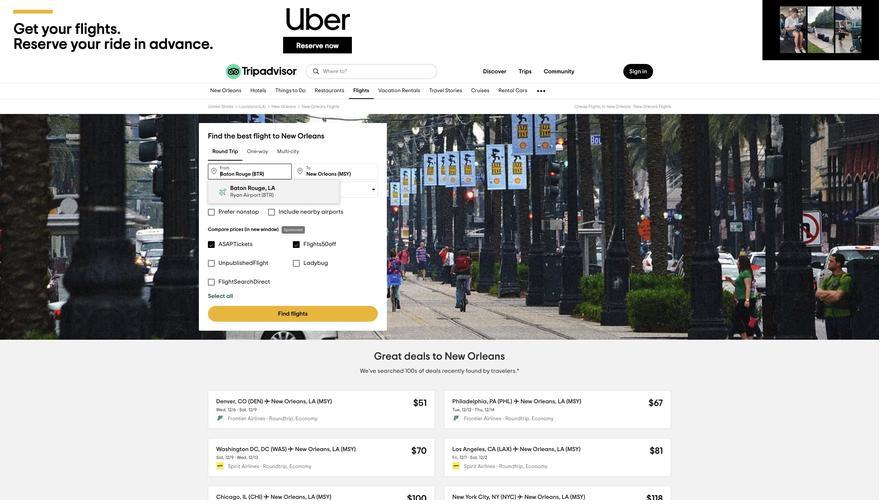 Task type: describe. For each thing, give the bounding box(es) containing it.
new up united
[[210, 88, 221, 94]]

new right cheap
[[607, 105, 615, 109]]

orleans up by on the right of page
[[468, 352, 506, 362]]

economy for $81
[[526, 464, 548, 469]]

$70
[[412, 447, 427, 456]]

roundtrip, for $51
[[269, 416, 295, 422]]

- down dc
[[261, 464, 262, 469]]

new up multi-city
[[282, 132, 296, 140]]

great deals to new orleans
[[374, 352, 506, 362]]

orleans inside "link"
[[222, 88, 242, 94]]

il
[[243, 494, 248, 500]]

rentals
[[402, 88, 421, 94]]

select
[[208, 293, 225, 299]]

- down (lax)
[[497, 464, 498, 469]]

(nyc)
[[501, 494, 517, 500]]

vacation rentals link
[[374, 83, 425, 99]]

mon, for mon, 12/4
[[263, 190, 275, 195]]

orleans, for $67
[[534, 399, 557, 405]]

- left thu,
[[473, 408, 474, 412]]

things
[[276, 88, 292, 94]]

new right "(la)"
[[272, 105, 280, 109]]

la for denver, co (den)
[[309, 399, 316, 405]]

12/4
[[276, 190, 286, 195]]

search image
[[313, 68, 320, 75]]

economy for $70
[[290, 464, 312, 469]]

new orleans, la (msy) for $67
[[521, 399, 582, 405]]

city or airport text field for from
[[208, 164, 292, 180]]

rental cars
[[499, 88, 528, 94]]

- right 12/1
[[468, 455, 470, 460]]

0 horizontal spatial new orleans link
[[206, 83, 246, 99]]

la for washington dc, dc (was)
[[333, 446, 340, 452]]

we've
[[360, 368, 377, 374]]

$51
[[414, 399, 427, 408]]

(btr)
[[262, 193, 274, 198]]

airlines for $67
[[484, 416, 502, 422]]

pa
[[490, 399, 497, 405]]

0 horizontal spatial wed,
[[216, 408, 227, 412]]

11/27
[[233, 190, 244, 195]]

restaurants
[[315, 88, 345, 94]]

sign
[[630, 69, 642, 75]]

orleans down things to do link
[[281, 105, 296, 109]]

find for find flights
[[278, 311, 290, 317]]

vacation rentals
[[379, 88, 421, 94]]

$67
[[649, 399, 664, 408]]

(was)
[[271, 446, 287, 452]]

best
[[237, 132, 252, 140]]

new orleans flights
[[302, 105, 340, 109]]

to right cheap
[[602, 105, 606, 109]]

in
[[643, 69, 648, 75]]

denver, co (den)
[[216, 399, 263, 405]]

trips button
[[513, 64, 538, 79]]

rental cars link
[[494, 83, 532, 99]]

roundtrip, for $70
[[263, 464, 289, 469]]

12/1
[[460, 455, 467, 460]]

nearby
[[301, 209, 320, 215]]

community
[[544, 69, 575, 75]]

cruises
[[472, 88, 490, 94]]

(la)
[[259, 105, 266, 109]]

louisiana (la) link
[[240, 105, 266, 109]]

vacation
[[379, 88, 401, 94]]

la inside baton rouge, la ryan airport (btr)
[[268, 185, 276, 191]]

hotels
[[251, 88, 267, 94]]

spirit for $70
[[228, 464, 241, 469]]

things to do link
[[271, 83, 311, 99]]

orleans, for $51
[[285, 399, 308, 405]]

of
[[419, 368, 425, 374]]

new right (den)
[[272, 399, 283, 405]]

by
[[484, 368, 490, 374]]

louisiana
[[240, 105, 258, 109]]

city,
[[479, 494, 491, 500]]

ryan
[[231, 193, 243, 198]]

(chi)
[[249, 494, 263, 500]]

new york city, ny (nyc)
[[453, 494, 517, 500]]

travel stories link
[[425, 83, 467, 99]]

trips
[[519, 69, 532, 75]]

community button
[[538, 64, 581, 79]]

fri,
[[453, 455, 459, 460]]

fri, 12/1  - sat, 12/2
[[453, 455, 488, 460]]

philadelphia, pa (phl)
[[453, 399, 513, 405]]

ladybug
[[304, 260, 328, 266]]

discover
[[484, 69, 507, 75]]

orleans down the sign
[[616, 105, 631, 109]]

(msy) for $51
[[317, 399, 332, 405]]

select all
[[208, 293, 233, 299]]

flights
[[291, 311, 308, 317]]

new orleans, la (msy) for $70
[[295, 446, 356, 452]]

- right 12/6
[[237, 408, 239, 412]]

12/14
[[485, 408, 495, 412]]

flightsearchdirect
[[219, 279, 270, 285]]

do
[[299, 88, 306, 94]]

we've searched 100s of deals recently found by travelers.*
[[360, 368, 520, 374]]

0 horizontal spatial sat,
[[216, 455, 225, 460]]

all
[[227, 293, 233, 299]]

1 vertical spatial deals
[[426, 368, 441, 374]]

one-
[[247, 149, 259, 154]]

tue, 12/12  - thu, 12/14
[[453, 408, 495, 412]]

los angeles, ca (lax)
[[453, 446, 512, 452]]

12/12
[[462, 408, 472, 412]]

sponsored
[[284, 228, 303, 232]]

- down the sign
[[632, 105, 633, 109]]

spirit for $81
[[464, 464, 477, 469]]

find the best flight to new orleans
[[208, 132, 325, 140]]

orleans down in
[[643, 105, 658, 109]]

dc,
[[250, 446, 260, 452]]

city
[[291, 149, 299, 154]]

united states link
[[208, 105, 234, 109]]

ca
[[488, 446, 496, 452]]

states
[[221, 105, 234, 109]]

compare prices (in new window)
[[208, 227, 279, 232]]

spirit airlines - roundtrip, economy for $70
[[228, 464, 312, 469]]

prefer nonstop
[[219, 209, 259, 215]]

thu,
[[475, 408, 484, 412]]

new up recently
[[445, 352, 466, 362]]

(lax)
[[498, 446, 512, 452]]

airlines for $51
[[248, 416, 266, 422]]

discover button
[[478, 64, 513, 79]]

angeles,
[[463, 446, 487, 452]]

airlines for $70
[[242, 464, 259, 469]]

0 vertical spatial 12/9
[[249, 408, 257, 412]]

- up dc
[[267, 416, 268, 422]]



Task type: vqa. For each thing, say whether or not it's contained in the screenshot.
roundtrip,
yes



Task type: locate. For each thing, give the bounding box(es) containing it.
trip
[[229, 149, 238, 154]]

1 horizontal spatial new orleans link
[[272, 105, 296, 109]]

new orleans flights link
[[302, 105, 340, 109]]

orleans
[[222, 88, 242, 94], [281, 105, 296, 109], [311, 105, 326, 109], [616, 105, 631, 109], [643, 105, 658, 109], [298, 132, 325, 140], [468, 352, 506, 362]]

2 mon, from the left
[[263, 190, 275, 195]]

depart
[[220, 184, 234, 189]]

the
[[224, 132, 236, 140]]

washington
[[216, 446, 249, 452]]

restaurants link
[[311, 83, 349, 99]]

0 horizontal spatial frontier
[[228, 416, 247, 422]]

mon, down return
[[263, 190, 275, 195]]

- down washington
[[235, 455, 236, 460]]

include
[[279, 209, 299, 215]]

1 frontier airlines - roundtrip, economy from the left
[[228, 416, 318, 422]]

1 city or airport text field from the left
[[208, 164, 292, 180]]

roundtrip, for $67
[[506, 416, 531, 422]]

deals right of
[[426, 368, 441, 374]]

los
[[453, 446, 462, 452]]

find left flights
[[278, 311, 290, 317]]

recently
[[443, 368, 465, 374]]

rouge,
[[248, 185, 267, 191]]

0 horizontal spatial frontier airlines - roundtrip, economy
[[228, 416, 318, 422]]

roundtrip,
[[269, 416, 295, 422], [506, 416, 531, 422], [263, 464, 289, 469], [500, 464, 525, 469]]

from
[[220, 166, 230, 170]]

$81
[[650, 447, 664, 456]]

new right (phl) in the bottom right of the page
[[521, 399, 533, 405]]

wed, left 12/13
[[237, 455, 248, 460]]

wed, down denver,
[[216, 408, 227, 412]]

denver,
[[216, 399, 237, 405]]

find for find the best flight to new orleans
[[208, 132, 223, 140]]

(den)
[[248, 399, 263, 405]]

1 horizontal spatial spirit airlines - roundtrip, economy
[[464, 464, 548, 469]]

cruises link
[[467, 83, 494, 99]]

0 horizontal spatial 12/9
[[226, 455, 234, 460]]

frontier airlines - roundtrip, economy for $67
[[464, 416, 554, 422]]

sign in
[[630, 69, 648, 75]]

wed, 12/6  - sat, 12/9
[[216, 408, 257, 412]]

0 horizontal spatial spirit airlines - roundtrip, economy
[[228, 464, 312, 469]]

new right (nyc)
[[525, 494, 537, 500]]

la for los angeles, ca (lax)
[[558, 446, 565, 452]]

deals up of
[[405, 352, 431, 362]]

new down sign in link
[[634, 105, 643, 109]]

multi-
[[278, 149, 291, 154]]

orleans down the restaurants link
[[311, 105, 326, 109]]

round
[[213, 149, 228, 154]]

frontier airlines - roundtrip, economy for $51
[[228, 416, 318, 422]]

sat, for $81
[[471, 455, 479, 460]]

2 frontier from the left
[[464, 416, 483, 422]]

la for chicago, il (chi)
[[308, 494, 315, 500]]

1 horizontal spatial 12/9
[[249, 408, 257, 412]]

frontier down wed, 12/6  - sat, 12/9
[[228, 416, 247, 422]]

spirit airlines - roundtrip, economy down (lax)
[[464, 464, 548, 469]]

airports
[[322, 209, 344, 215]]

new right (lax)
[[520, 446, 532, 452]]

asaptickets
[[219, 241, 253, 247]]

frontier
[[228, 416, 247, 422], [464, 416, 483, 422]]

stories
[[446, 88, 463, 94]]

travel stories
[[430, 88, 463, 94]]

100s
[[406, 368, 418, 374]]

2 spirit from the left
[[464, 464, 477, 469]]

new
[[251, 227, 260, 232]]

la for philadelphia, pa (phl)
[[558, 399, 566, 405]]

economy
[[296, 416, 318, 422], [532, 416, 554, 422], [290, 464, 312, 469], [526, 464, 548, 469]]

chicago,
[[216, 494, 242, 500]]

(msy) for $67
[[567, 399, 582, 405]]

Search search field
[[323, 68, 431, 75]]

new right (chi)
[[271, 494, 283, 500]]

frontier for $51
[[228, 416, 247, 422]]

0 horizontal spatial city or airport text field
[[208, 164, 292, 180]]

1 horizontal spatial new orleans
[[272, 105, 296, 109]]

1 spirit from the left
[[228, 464, 241, 469]]

to
[[293, 88, 298, 94], [602, 105, 606, 109], [273, 132, 280, 140], [433, 352, 443, 362]]

sat, down angeles,
[[471, 455, 479, 460]]

wed,
[[216, 408, 227, 412], [237, 455, 248, 460]]

prefer
[[219, 209, 235, 215]]

0 vertical spatial new orleans
[[210, 88, 242, 94]]

orleans up states
[[222, 88, 242, 94]]

orleans up city
[[298, 132, 325, 140]]

to up the "we've searched 100s of deals recently found by travelers.*"
[[433, 352, 443, 362]]

to left do
[[293, 88, 298, 94]]

new
[[210, 88, 221, 94], [272, 105, 280, 109], [302, 105, 310, 109], [607, 105, 615, 109], [634, 105, 643, 109], [282, 132, 296, 140], [445, 352, 466, 362], [272, 399, 283, 405], [521, 399, 533, 405], [295, 446, 307, 452], [520, 446, 532, 452], [271, 494, 283, 500], [453, 494, 465, 500], [525, 494, 537, 500]]

depart mon, 11/27
[[220, 184, 244, 195]]

0 vertical spatial wed,
[[216, 408, 227, 412]]

1 horizontal spatial wed,
[[237, 455, 248, 460]]

spirit down sat, 12/9  - wed, 12/13
[[228, 464, 241, 469]]

None search field
[[307, 65, 437, 78]]

advertisement region
[[0, 0, 880, 60]]

airlines down (den)
[[248, 416, 266, 422]]

12/6
[[228, 408, 236, 412]]

new orleans down the things
[[272, 105, 296, 109]]

new right (was)
[[295, 446, 307, 452]]

1 horizontal spatial find
[[278, 311, 290, 317]]

frontier airlines - roundtrip, economy down (den)
[[228, 416, 318, 422]]

- down (phl) in the bottom right of the page
[[503, 416, 505, 422]]

airlines down '12/14' on the bottom of page
[[484, 416, 502, 422]]

mon, inside return mon, 12/4
[[263, 190, 275, 195]]

compare
[[208, 227, 229, 232]]

new orleans link
[[206, 83, 246, 99], [272, 105, 296, 109]]

1 spirit airlines - roundtrip, economy from the left
[[228, 464, 312, 469]]

roundtrip, up (was)
[[269, 416, 295, 422]]

roundtrip, down (was)
[[263, 464, 289, 469]]

0 horizontal spatial mon,
[[220, 190, 232, 195]]

prices
[[230, 227, 244, 232]]

0 vertical spatial deals
[[405, 352, 431, 362]]

12/13
[[249, 455, 258, 460]]

york
[[466, 494, 477, 500]]

found
[[466, 368, 482, 374]]

orleans, for $81
[[533, 446, 556, 452]]

roundtrip, for $81
[[500, 464, 525, 469]]

economy for $67
[[532, 416, 554, 422]]

ny
[[492, 494, 500, 500]]

unpublishedflight
[[219, 260, 269, 266]]

sat, for $51
[[240, 408, 248, 412]]

1 horizontal spatial city or airport text field
[[294, 164, 378, 180]]

1 vertical spatial new orleans link
[[272, 105, 296, 109]]

1 vertical spatial find
[[278, 311, 290, 317]]

frontier down tue, 12/12  - thu, 12/14
[[464, 416, 483, 422]]

1 vertical spatial new orleans
[[272, 105, 296, 109]]

(msy) for $81
[[566, 446, 581, 452]]

flights link
[[349, 83, 374, 99]]

airlines down 12/2
[[478, 464, 496, 469]]

1 horizontal spatial frontier
[[464, 416, 483, 422]]

airlines
[[248, 416, 266, 422], [484, 416, 502, 422], [242, 464, 259, 469], [478, 464, 496, 469]]

find inside button
[[278, 311, 290, 317]]

united
[[208, 105, 221, 109]]

1 horizontal spatial sat,
[[240, 408, 248, 412]]

travelers.*
[[492, 368, 520, 374]]

airport
[[244, 193, 261, 198]]

spirit airlines - roundtrip, economy for $81
[[464, 464, 548, 469]]

frontier airlines - roundtrip, economy down (phl) in the bottom right of the page
[[464, 416, 554, 422]]

to right flight at the left top of page
[[273, 132, 280, 140]]

find left the
[[208, 132, 223, 140]]

things to do
[[276, 88, 306, 94]]

1 frontier from the left
[[228, 416, 247, 422]]

(msy) for $70
[[341, 446, 356, 452]]

nonstop
[[237, 209, 259, 215]]

airlines for $81
[[478, 464, 496, 469]]

roundtrip, down (phl) in the bottom right of the page
[[506, 416, 531, 422]]

0 vertical spatial new orleans link
[[206, 83, 246, 99]]

1 horizontal spatial mon,
[[263, 190, 275, 195]]

1 vertical spatial 12/9
[[226, 455, 234, 460]]

mon, down depart
[[220, 190, 232, 195]]

new orleans, la (msy) for $51
[[272, 399, 332, 405]]

find flights
[[278, 311, 308, 317]]

la for new york city, ny (nyc)
[[562, 494, 570, 500]]

mon, for mon, 11/27
[[220, 190, 232, 195]]

new left york
[[453, 494, 465, 500]]

travel
[[430, 88, 444, 94]]

great
[[374, 352, 402, 362]]

sat, down washington
[[216, 455, 225, 460]]

1 mon, from the left
[[220, 190, 232, 195]]

new orleans link up states
[[206, 83, 246, 99]]

0 horizontal spatial new orleans
[[210, 88, 242, 94]]

new down do
[[302, 105, 310, 109]]

2 city or airport text field from the left
[[294, 164, 378, 180]]

baton rouge, la ryan airport (btr)
[[231, 185, 276, 198]]

1 horizontal spatial frontier airlines - roundtrip, economy
[[464, 416, 554, 422]]

rental
[[499, 88, 515, 94]]

new orleans, la (msy)
[[272, 399, 332, 405], [521, 399, 582, 405], [295, 446, 356, 452], [520, 446, 581, 452], [271, 494, 332, 500], [525, 494, 586, 500]]

economy for $51
[[296, 416, 318, 422]]

spirit airlines - roundtrip, economy down dc
[[228, 464, 312, 469]]

sat, down co
[[240, 408, 248, 412]]

baton
[[231, 185, 247, 191]]

find flights button
[[208, 306, 378, 322]]

tripadvisor image
[[226, 64, 297, 79]]

12/9 down washington
[[226, 455, 234, 460]]

spirit airlines - roundtrip, economy
[[228, 464, 312, 469], [464, 464, 548, 469]]

city or airport text field for to
[[294, 164, 378, 180]]

tue,
[[453, 408, 461, 412]]

0 horizontal spatial find
[[208, 132, 223, 140]]

cheap flights to new orleans - new orleans flights
[[575, 105, 672, 109]]

new orleans link down the things
[[272, 105, 296, 109]]

2 frontier airlines - roundtrip, economy from the left
[[464, 416, 554, 422]]

new orleans, la (msy) for $81
[[520, 446, 581, 452]]

0 vertical spatial find
[[208, 132, 223, 140]]

2 horizontal spatial sat,
[[471, 455, 479, 460]]

2 spirit airlines - roundtrip, economy from the left
[[464, 464, 548, 469]]

1 vertical spatial wed,
[[237, 455, 248, 460]]

0 horizontal spatial spirit
[[228, 464, 241, 469]]

mon, inside depart mon, 11/27
[[220, 190, 232, 195]]

roundtrip, down (lax)
[[500, 464, 525, 469]]

orleans, for $70
[[308, 446, 331, 452]]

frontier for $67
[[464, 416, 483, 422]]

new orleans up states
[[210, 88, 242, 94]]

way
[[259, 149, 268, 154]]

(in
[[245, 227, 250, 232]]

airlines down 12/13
[[242, 464, 259, 469]]

la
[[268, 185, 276, 191], [309, 399, 316, 405], [558, 399, 566, 405], [333, 446, 340, 452], [558, 446, 565, 452], [308, 494, 315, 500], [562, 494, 570, 500]]

washington dc, dc (was)
[[216, 446, 287, 452]]

City or Airport text field
[[208, 164, 292, 180], [294, 164, 378, 180]]

12/2
[[480, 455, 488, 460]]

cheap
[[575, 105, 588, 109]]

1 horizontal spatial spirit
[[464, 464, 477, 469]]

include nearby airports
[[279, 209, 344, 215]]

orleans,
[[285, 399, 308, 405], [534, 399, 557, 405], [308, 446, 331, 452], [533, 446, 556, 452], [284, 494, 307, 500], [538, 494, 561, 500]]

12/9 down (den)
[[249, 408, 257, 412]]

spirit down the fri, 12/1  - sat, 12/2
[[464, 464, 477, 469]]

co
[[238, 399, 247, 405]]

flights
[[354, 88, 370, 94], [327, 105, 340, 109], [589, 105, 601, 109], [659, 105, 672, 109]]



